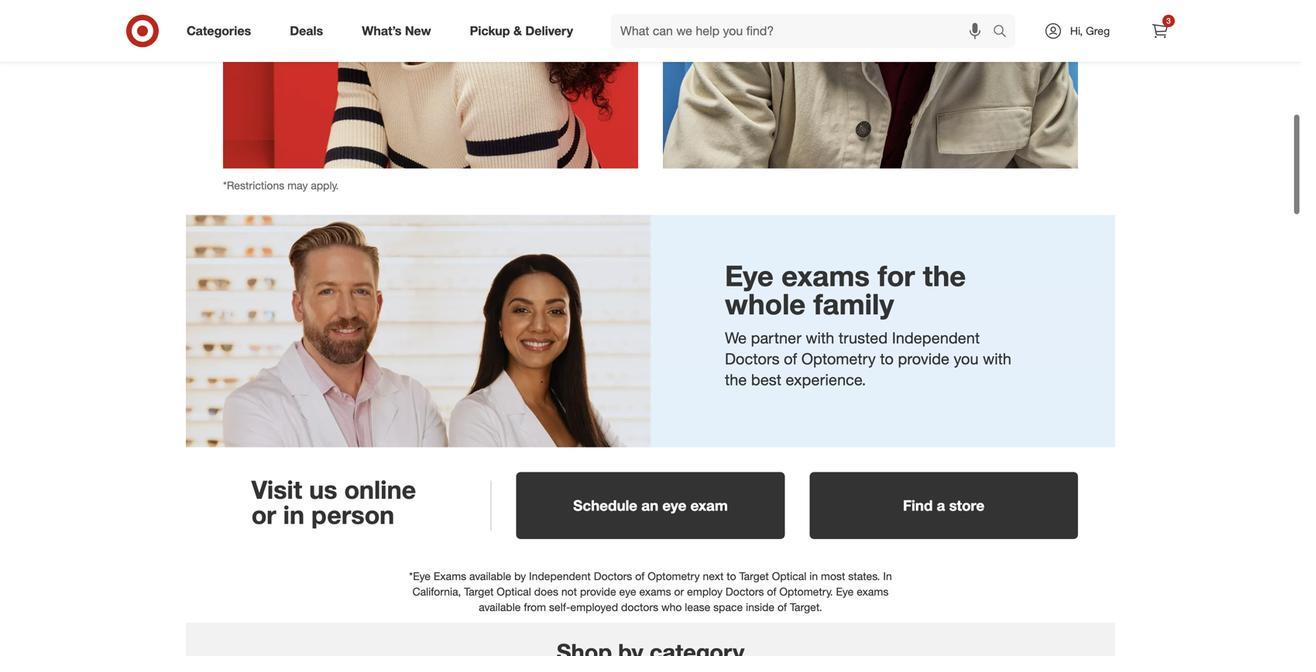 Task type: vqa. For each thing, say whether or not it's contained in the screenshot.
Men's Disney 100 Mickey Mouse Matching Family Cozy Socks - Red 10-13 reg
no



Task type: describe. For each thing, give the bounding box(es) containing it.
doctors inside eye exams for the whole family we partner with trusted independent doctors of optometry to provide you with the best experience.
[[725, 350, 780, 368]]

we
[[725, 329, 747, 347]]

best
[[751, 370, 782, 389]]

2 vertical spatial doctors
[[726, 585, 764, 599]]

next
[[703, 570, 724, 583]]

exams inside eye exams for the whole family we partner with trusted independent doctors of optometry to provide you with the best experience.
[[782, 258, 870, 293]]

from
[[524, 601, 546, 614]]

pickup & delivery
[[470, 23, 573, 38]]

visit
[[252, 475, 302, 505]]

independent inside eye exams for the whole family we partner with trusted independent doctors of optometry to provide you with the best experience.
[[892, 329, 980, 347]]

find a store
[[904, 497, 985, 515]]

1 vertical spatial doctors
[[594, 570, 633, 583]]

of inside eye exams for the whole family we partner with trusted independent doctors of optometry to provide you with the best experience.
[[784, 350, 798, 368]]

*eye
[[409, 570, 431, 583]]

or inside visit us online or in person
[[252, 500, 276, 530]]

states.
[[849, 570, 881, 583]]

schedule an eye exam link
[[504, 460, 798, 549]]

of up doctors
[[636, 570, 645, 583]]

optometry inside *eye exams available by independent doctors of optometry next to target optical in most states. in california, target optical does not provide eye exams or employ doctors of optometry. eye exams available from self-employed doctors who lease space inside of target.
[[648, 570, 700, 583]]

apply.
[[311, 179, 339, 192]]

inside
[[746, 601, 775, 614]]

exams up doctors
[[640, 585, 672, 599]]

visit us online or in person
[[252, 475, 416, 530]]

hi,
[[1071, 24, 1083, 38]]

doctors
[[621, 601, 659, 614]]

employ
[[687, 585, 723, 599]]

what's new link
[[349, 14, 451, 48]]

&
[[514, 23, 522, 38]]

or inside *eye exams available by independent doctors of optometry next to target optical in most states. in california, target optical does not provide eye exams or employ doctors of optometry. eye exams available from self-employed doctors who lease space inside of target.
[[675, 585, 684, 599]]

you
[[954, 350, 979, 368]]

who
[[662, 601, 682, 614]]

0 vertical spatial available
[[470, 570, 512, 583]]

to inside *eye exams available by independent doctors of optometry next to target optical in most states. in california, target optical does not provide eye exams or employ doctors of optometry. eye exams available from self-employed doctors who lease space inside of target.
[[727, 570, 737, 583]]

us
[[309, 475, 337, 505]]

0 vertical spatial eye
[[663, 497, 687, 515]]

experience.
[[786, 370, 867, 389]]

does
[[534, 585, 559, 599]]

what's
[[362, 23, 402, 38]]

for
[[878, 258, 916, 293]]

store
[[950, 497, 985, 515]]

exams down states.
[[857, 585, 889, 599]]

0 vertical spatial the
[[923, 258, 967, 293]]

*restrictions may apply.
[[223, 179, 339, 192]]

deals link
[[277, 14, 343, 48]]

delivery
[[526, 23, 573, 38]]

pickup & delivery link
[[457, 14, 593, 48]]

eye exams for the whole family we partner with trusted independent doctors of optometry to provide you with the best experience.
[[725, 258, 1012, 389]]

1 vertical spatial target
[[464, 585, 494, 599]]

eye inside *eye exams available by independent doctors of optometry next to target optical in most states. in california, target optical does not provide eye exams or employ doctors of optometry. eye exams available from self-employed doctors who lease space inside of target.
[[620, 585, 637, 599]]

by
[[515, 570, 526, 583]]

categories link
[[174, 14, 271, 48]]

partner
[[751, 329, 802, 347]]

an
[[642, 497, 659, 515]]

1 vertical spatial available
[[479, 601, 521, 614]]

What can we help you find? suggestions appear below search field
[[611, 14, 997, 48]]

find a store link
[[798, 460, 1091, 549]]

0 horizontal spatial with
[[806, 329, 835, 347]]

family
[[814, 287, 895, 321]]

employed
[[571, 601, 618, 614]]

categories
[[187, 23, 251, 38]]

pickup
[[470, 23, 510, 38]]



Task type: locate. For each thing, give the bounding box(es) containing it.
eye
[[725, 258, 774, 293], [836, 585, 854, 599]]

0 horizontal spatial eye
[[725, 258, 774, 293]]

whole
[[725, 287, 806, 321]]

optical down by
[[497, 585, 531, 599]]

in
[[884, 570, 892, 583]]

find
[[904, 497, 933, 515]]

0 vertical spatial optical
[[772, 570, 807, 583]]

provide up employed
[[580, 585, 617, 599]]

person
[[312, 500, 395, 530]]

1 vertical spatial in
[[810, 570, 818, 583]]

*restrictions
[[223, 179, 285, 192]]

1 vertical spatial optical
[[497, 585, 531, 599]]

1 horizontal spatial optometry
[[802, 350, 876, 368]]

eye up doctors
[[620, 585, 637, 599]]

0 horizontal spatial or
[[252, 500, 276, 530]]

the right for
[[923, 258, 967, 293]]

deals
[[290, 23, 323, 38]]

1 horizontal spatial in
[[810, 570, 818, 583]]

to
[[881, 350, 894, 368], [727, 570, 737, 583]]

to right next
[[727, 570, 737, 583]]

0 horizontal spatial the
[[725, 370, 747, 389]]

hi, greg
[[1071, 24, 1110, 38]]

0 vertical spatial independent
[[892, 329, 980, 347]]

or
[[252, 500, 276, 530], [675, 585, 684, 599]]

0 horizontal spatial in
[[283, 500, 305, 530]]

optometry up who
[[648, 570, 700, 583]]

1 vertical spatial or
[[675, 585, 684, 599]]

0 horizontal spatial eye
[[620, 585, 637, 599]]

of down partner
[[784, 350, 798, 368]]

eye
[[663, 497, 687, 515], [620, 585, 637, 599]]

to down trusted
[[881, 350, 894, 368]]

eye inside eye exams for the whole family we partner with trusted independent doctors of optometry to provide you with the best experience.
[[725, 258, 774, 293]]

0 vertical spatial doctors
[[725, 350, 780, 368]]

with right you
[[983, 350, 1012, 368]]

0 horizontal spatial optometry
[[648, 570, 700, 583]]

0 horizontal spatial to
[[727, 570, 737, 583]]

to inside eye exams for the whole family we partner with trusted independent doctors of optometry to provide you with the best experience.
[[881, 350, 894, 368]]

what's new
[[362, 23, 431, 38]]

may
[[288, 179, 308, 192]]

schedule
[[574, 497, 638, 515]]

target
[[740, 570, 769, 583], [464, 585, 494, 599]]

search
[[986, 25, 1024, 40]]

provide left you
[[898, 350, 950, 368]]

in inside visit us online or in person
[[283, 500, 305, 530]]

self-
[[549, 601, 571, 614]]

*eye exams available by independent doctors of optometry next to target optical in most states. in california, target optical does not provide eye exams or employ doctors of optometry. eye exams available from self-employed doctors who lease space inside of target.
[[409, 570, 892, 614]]

exams
[[782, 258, 870, 293], [640, 585, 672, 599], [857, 585, 889, 599]]

optometry up experience. on the bottom of the page
[[802, 350, 876, 368]]

3
[[1167, 16, 1171, 26]]

most
[[821, 570, 846, 583]]

of up inside
[[767, 585, 777, 599]]

1 vertical spatial provide
[[580, 585, 617, 599]]

0 vertical spatial or
[[252, 500, 276, 530]]

of right inside
[[778, 601, 787, 614]]

available left the from in the bottom left of the page
[[479, 601, 521, 614]]

eye inside *eye exams available by independent doctors of optometry next to target optical in most states. in california, target optical does not provide eye exams or employ doctors of optometry. eye exams available from self-employed doctors who lease space inside of target.
[[836, 585, 854, 599]]

1 horizontal spatial with
[[983, 350, 1012, 368]]

eye right an
[[663, 497, 687, 515]]

search button
[[986, 14, 1024, 51]]

a
[[937, 497, 946, 515]]

0 vertical spatial provide
[[898, 350, 950, 368]]

0 vertical spatial target
[[740, 570, 769, 583]]

space
[[714, 601, 743, 614]]

1 vertical spatial with
[[983, 350, 1012, 368]]

schedule an eye exam
[[574, 497, 728, 515]]

optometry
[[802, 350, 876, 368], [648, 570, 700, 583]]

of
[[784, 350, 798, 368], [636, 570, 645, 583], [767, 585, 777, 599], [778, 601, 787, 614]]

provide
[[898, 350, 950, 368], [580, 585, 617, 599]]

0 horizontal spatial independent
[[529, 570, 591, 583]]

provide inside eye exams for the whole family we partner with trusted independent doctors of optometry to provide you with the best experience.
[[898, 350, 950, 368]]

0 vertical spatial eye
[[725, 258, 774, 293]]

or up who
[[675, 585, 684, 599]]

1 horizontal spatial the
[[923, 258, 967, 293]]

in inside *eye exams available by independent doctors of optometry next to target optical in most states. in california, target optical does not provide eye exams or employ doctors of optometry. eye exams available from self-employed doctors who lease space inside of target.
[[810, 570, 818, 583]]

1 horizontal spatial or
[[675, 585, 684, 599]]

0 vertical spatial optometry
[[802, 350, 876, 368]]

independent up not
[[529, 570, 591, 583]]

target down exams
[[464, 585, 494, 599]]

in
[[283, 500, 305, 530], [810, 570, 818, 583]]

eye up "we"
[[725, 258, 774, 293]]

3 link
[[1144, 14, 1178, 48]]

1 horizontal spatial eye
[[836, 585, 854, 599]]

1 horizontal spatial provide
[[898, 350, 950, 368]]

the
[[923, 258, 967, 293], [725, 370, 747, 389]]

independent inside *eye exams available by independent doctors of optometry next to target optical in most states. in california, target optical does not provide eye exams or employ doctors of optometry. eye exams available from self-employed doctors who lease space inside of target.
[[529, 570, 591, 583]]

1 horizontal spatial target
[[740, 570, 769, 583]]

available
[[470, 570, 512, 583], [479, 601, 521, 614]]

greg
[[1086, 24, 1110, 38]]

or left us
[[252, 500, 276, 530]]

0 horizontal spatial optical
[[497, 585, 531, 599]]

doctors up employed
[[594, 570, 633, 583]]

1 vertical spatial optometry
[[648, 570, 700, 583]]

optometry inside eye exams for the whole family we partner with trusted independent doctors of optometry to provide you with the best experience.
[[802, 350, 876, 368]]

1 horizontal spatial independent
[[892, 329, 980, 347]]

optical up optometry.
[[772, 570, 807, 583]]

0 vertical spatial with
[[806, 329, 835, 347]]

1 vertical spatial eye
[[620, 585, 637, 599]]

target up inside
[[740, 570, 769, 583]]

doctors up inside
[[726, 585, 764, 599]]

eye down most
[[836, 585, 854, 599]]

the left best
[[725, 370, 747, 389]]

in up optometry.
[[810, 570, 818, 583]]

provide inside *eye exams available by independent doctors of optometry next to target optical in most states. in california, target optical does not provide eye exams or employ doctors of optometry. eye exams available from self-employed doctors who lease space inside of target.
[[580, 585, 617, 599]]

exams left for
[[782, 258, 870, 293]]

1 horizontal spatial to
[[881, 350, 894, 368]]

new
[[405, 23, 431, 38]]

0 vertical spatial in
[[283, 500, 305, 530]]

doctors up best
[[725, 350, 780, 368]]

0 horizontal spatial target
[[464, 585, 494, 599]]

lease
[[685, 601, 711, 614]]

trusted
[[839, 329, 888, 347]]

target.
[[790, 601, 823, 614]]

in left us
[[283, 500, 305, 530]]

doctors
[[725, 350, 780, 368], [594, 570, 633, 583], [726, 585, 764, 599]]

online
[[344, 475, 416, 505]]

0 vertical spatial to
[[881, 350, 894, 368]]

independent
[[892, 329, 980, 347], [529, 570, 591, 583]]

exams
[[434, 570, 467, 583]]

independent up you
[[892, 329, 980, 347]]

1 vertical spatial eye
[[836, 585, 854, 599]]

california,
[[413, 585, 461, 599]]

0 horizontal spatial provide
[[580, 585, 617, 599]]

exam
[[691, 497, 728, 515]]

available left by
[[470, 570, 512, 583]]

not
[[562, 585, 577, 599]]

optical
[[772, 570, 807, 583], [497, 585, 531, 599]]

*restrictions may apply. link
[[211, 0, 651, 203]]

1 horizontal spatial optical
[[772, 570, 807, 583]]

1 vertical spatial the
[[725, 370, 747, 389]]

optometry.
[[780, 585, 833, 599]]

with
[[806, 329, 835, 347], [983, 350, 1012, 368]]

with up experience. on the bottom of the page
[[806, 329, 835, 347]]

1 vertical spatial to
[[727, 570, 737, 583]]

1 horizontal spatial eye
[[663, 497, 687, 515]]

1 vertical spatial independent
[[529, 570, 591, 583]]



